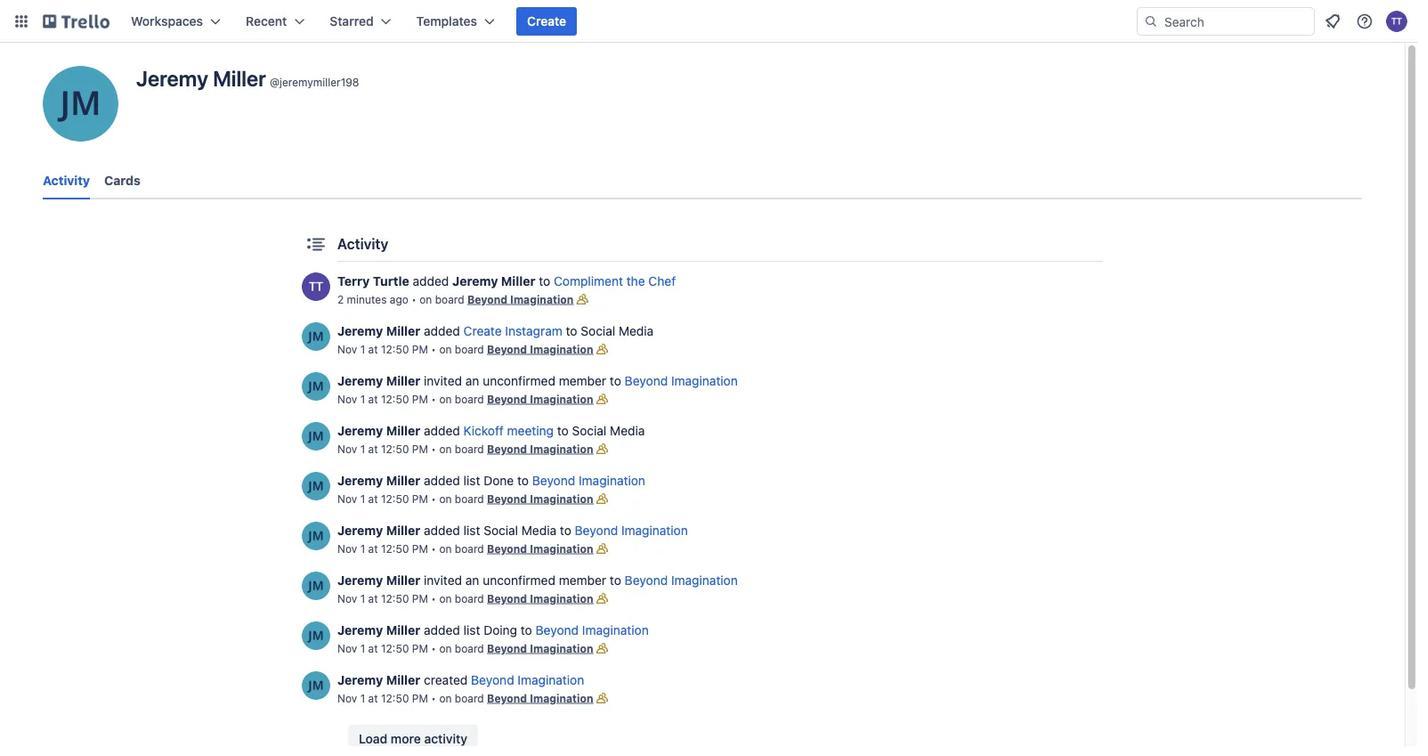 Task type: locate. For each thing, give the bounding box(es) containing it.
6 nov 1 at 12:50 pm • on board beyond imagination from the top
[[337, 592, 593, 605]]

all members of the workspace can see and edit this board. image
[[593, 340, 611, 358], [593, 390, 611, 408], [593, 440, 611, 458], [593, 490, 611, 508], [593, 590, 611, 607], [593, 639, 611, 657], [593, 689, 611, 707]]

board right ago
[[435, 293, 464, 305]]

12:50
[[381, 343, 409, 355], [381, 393, 409, 405], [381, 443, 409, 455], [381, 492, 409, 505], [381, 542, 409, 555], [381, 592, 409, 605], [381, 642, 409, 655], [381, 692, 409, 704]]

nov for jeremy miller (jeremymiller198) icon for invited an unconfirmed member to
[[337, 393, 357, 405]]

2 vertical spatial list
[[464, 623, 480, 638]]

0 vertical spatial member
[[559, 374, 607, 388]]

on
[[420, 293, 432, 305], [439, 343, 452, 355], [439, 393, 452, 405], [439, 443, 452, 455], [439, 492, 452, 505], [439, 542, 452, 555], [439, 592, 452, 605], [439, 642, 452, 655], [439, 692, 452, 704]]

media
[[619, 324, 654, 338], [610, 423, 645, 438], [522, 523, 557, 538]]

all members of the workspace can see and edit this board. image for jeremy miller (jeremymiller198) image for created
[[593, 689, 611, 707]]

1 jeremy miller (jeremymiller198) image from the top
[[302, 422, 330, 451]]

jeremy miller invited an unconfirmed member to beyond imagination down instagram
[[337, 374, 738, 388]]

workspaces button
[[120, 7, 232, 36]]

pm
[[412, 343, 428, 355], [412, 393, 428, 405], [412, 443, 428, 455], [412, 492, 428, 505], [412, 542, 428, 555], [412, 592, 428, 605], [412, 642, 428, 655], [412, 692, 428, 704]]

0 vertical spatial unconfirmed
[[483, 374, 556, 388]]

miller
[[213, 66, 266, 91], [501, 274, 536, 289], [386, 324, 421, 338], [386, 374, 421, 388], [386, 423, 421, 438], [386, 473, 421, 488], [386, 523, 421, 538], [386, 573, 421, 588], [386, 623, 421, 638], [386, 673, 421, 687]]

nov
[[337, 343, 357, 355], [337, 393, 357, 405], [337, 443, 357, 455], [337, 492, 357, 505], [337, 542, 357, 555], [337, 592, 357, 605], [337, 642, 357, 655], [337, 692, 357, 704]]

unconfirmed
[[483, 374, 556, 388], [483, 573, 556, 588]]

• down created
[[431, 692, 436, 704]]

2 vertical spatial social
[[484, 523, 518, 538]]

1 vertical spatial activity
[[337, 236, 389, 252]]

nov 1 at 12:50 pm link
[[337, 343, 428, 355], [337, 443, 428, 455]]

2 12:50 from the top
[[381, 393, 409, 405]]

3 jeremy miller (jeremymiller198) image from the top
[[302, 572, 330, 600]]

jeremy miller added list doing to beyond imagination
[[337, 623, 649, 638]]

create
[[527, 14, 566, 28], [464, 324, 502, 338]]

1 vertical spatial an
[[466, 573, 479, 588]]

2 nov from the top
[[337, 393, 357, 405]]

recent button
[[235, 7, 315, 36]]

social
[[581, 324, 616, 338], [572, 423, 607, 438], [484, 523, 518, 538]]

0 vertical spatial activity
[[43, 173, 90, 188]]

invited up jeremy miller added kickoff meeting to social media
[[424, 374, 462, 388]]

1 unconfirmed from the top
[[483, 374, 556, 388]]

1 horizontal spatial create
[[527, 14, 566, 28]]

nov 1 at 12:50 pm • on board beyond imagination up the kickoff
[[337, 393, 593, 405]]

5 all members of the workspace can see and edit this board. image from the top
[[593, 590, 611, 607]]

primary element
[[0, 0, 1419, 43]]

invited up jeremy miller added list doing to beyond imagination
[[424, 573, 462, 588]]

0 vertical spatial an
[[466, 374, 479, 388]]

list left doing
[[464, 623, 480, 638]]

7 nov 1 at 12:50 pm • on board beyond imagination from the top
[[337, 642, 593, 655]]

added for instagram
[[424, 324, 460, 338]]

list
[[464, 473, 480, 488], [464, 523, 480, 538], [464, 623, 480, 638]]

3 12:50 from the top
[[381, 443, 409, 455]]

an up the kickoff
[[466, 374, 479, 388]]

jeremy miller invited an unconfirmed member to beyond imagination down jeremy miller added list social media to beyond imagination
[[337, 573, 738, 588]]

list for social
[[464, 523, 480, 538]]

nov 1 at 12:50 pm • on board beyond imagination down jeremy miller added list social media to beyond imagination
[[337, 542, 593, 555]]

nov 1 at 12:50 pm • on board beyond imagination up jeremy miller added list doing to beyond imagination
[[337, 592, 593, 605]]

nov for jeremy miller (jeremymiller198) image for created
[[337, 692, 357, 704]]

12:50 for jeremy miller (jeremymiller198) icon for invited an unconfirmed member to
[[381, 393, 409, 405]]

to
[[539, 274, 551, 289], [566, 324, 578, 338], [610, 374, 621, 388], [557, 423, 569, 438], [517, 473, 529, 488], [560, 523, 572, 538], [610, 573, 621, 588], [521, 623, 532, 638]]

added down jeremy miller added list done to beyond imagination
[[424, 523, 460, 538]]

board up the kickoff
[[455, 393, 484, 405]]

nov 1 at 12:50 pm • on board beyond imagination for jeremy miller added list social media to beyond imagination all members of the workspace can see and edit this board. image
[[337, 542, 593, 555]]

on down jeremy miller added list social media to beyond imagination
[[439, 542, 452, 555]]

back to home image
[[43, 7, 110, 36]]

member down jeremy miller added list social media to beyond imagination
[[559, 573, 607, 588]]

doing
[[484, 623, 517, 638]]

2 member from the top
[[559, 573, 607, 588]]

0 vertical spatial invited
[[424, 374, 462, 388]]

created
[[424, 673, 468, 687]]

jeremy miller invited an unconfirmed member to beyond imagination
[[337, 374, 738, 388], [337, 573, 738, 588]]

2 at from the top
[[368, 393, 378, 405]]

jeremy miller added list social media to beyond imagination
[[337, 523, 688, 538]]

jeremy miller (jeremymiller198) image
[[302, 322, 330, 351], [302, 372, 330, 401], [302, 522, 330, 550], [302, 622, 330, 650]]

beyond imagination link
[[467, 293, 574, 305], [487, 343, 593, 355], [625, 374, 738, 388], [487, 393, 593, 405], [487, 443, 593, 455], [532, 473, 646, 488], [487, 492, 593, 505], [575, 523, 688, 538], [487, 542, 593, 555], [625, 573, 738, 588], [487, 592, 593, 605], [536, 623, 649, 638], [487, 642, 593, 655], [471, 673, 584, 687], [487, 692, 593, 704]]

5 nov 1 at 12:50 pm • on board beyond imagination from the top
[[337, 542, 593, 555]]

2 unconfirmed from the top
[[483, 573, 556, 588]]

imagination
[[510, 293, 574, 305], [530, 343, 593, 355], [671, 374, 738, 388], [530, 393, 593, 405], [530, 443, 593, 455], [579, 473, 646, 488], [530, 492, 593, 505], [622, 523, 688, 538], [530, 542, 593, 555], [671, 573, 738, 588], [530, 592, 593, 605], [582, 623, 649, 638], [530, 642, 593, 655], [518, 673, 584, 687], [530, 692, 593, 704]]

jeremy miller @jeremymiller198
[[136, 66, 359, 91]]

5 at from the top
[[368, 542, 378, 555]]

added
[[413, 274, 449, 289], [424, 324, 460, 338], [424, 423, 460, 438], [424, 473, 460, 488], [424, 523, 460, 538], [424, 623, 460, 638]]

an
[[466, 374, 479, 388], [466, 573, 479, 588]]

social down compliment
[[581, 324, 616, 338]]

0 vertical spatial nov 1 at 12:50 pm link
[[337, 343, 428, 355]]

invited
[[424, 374, 462, 388], [424, 573, 462, 588]]

0 horizontal spatial create
[[464, 324, 502, 338]]

jeremy miller (jeremymiller198) image for added list doing to
[[302, 622, 330, 650]]

all members of the workspace can see and edit this board. image for added list doing to jeremy miller (jeremymiller198) icon
[[593, 639, 611, 657]]

2 jeremy miller (jeremymiller198) image from the top
[[302, 472, 330, 500]]

1 for jeremy miller (jeremymiller198) icon corresponding to added list social media to
[[360, 542, 365, 555]]

3 nov from the top
[[337, 443, 357, 455]]

added up created
[[424, 623, 460, 638]]

1 horizontal spatial all members of the workspace can see and edit this board. image
[[593, 540, 611, 557]]

4 jeremy miller (jeremymiller198) image from the top
[[302, 622, 330, 650]]

unconfirmed down create instagram link
[[483, 374, 556, 388]]

an for jeremy miller (jeremymiller198) image associated with invited an unconfirmed member to all members of the workspace can see and edit this board. icon
[[466, 573, 479, 588]]

added left the kickoff
[[424, 423, 460, 438]]

on down jeremy miller added list done to beyond imagination
[[439, 492, 452, 505]]

4 1 from the top
[[360, 492, 365, 505]]

1 horizontal spatial activity
[[337, 236, 389, 252]]

beyond
[[467, 293, 508, 305], [487, 343, 527, 355], [625, 374, 668, 388], [487, 393, 527, 405], [487, 443, 527, 455], [532, 473, 576, 488], [487, 492, 527, 505], [575, 523, 618, 538], [487, 542, 527, 555], [625, 573, 668, 588], [487, 592, 527, 605], [536, 623, 579, 638], [487, 642, 527, 655], [471, 673, 514, 687], [487, 692, 527, 704]]

0 horizontal spatial activity
[[43, 173, 90, 188]]

load more activity link
[[348, 725, 478, 747]]

4 12:50 from the top
[[381, 492, 409, 505]]

0 vertical spatial create
[[527, 14, 566, 28]]

1 vertical spatial invited
[[424, 573, 462, 588]]

2 vertical spatial media
[[522, 523, 557, 538]]

5 pm from the top
[[412, 542, 428, 555]]

1 vertical spatial member
[[559, 573, 607, 588]]

2 minutes ago link
[[337, 293, 409, 305]]

3 pm from the top
[[412, 443, 428, 455]]

8 nov from the top
[[337, 692, 357, 704]]

• right ago
[[412, 293, 417, 305]]

nov for jeremy miller (jeremymiller198) image associated with invited an unconfirmed member to
[[337, 592, 357, 605]]

5 nov from the top
[[337, 542, 357, 555]]

1 vertical spatial unconfirmed
[[483, 573, 556, 588]]

6 1 from the top
[[360, 592, 365, 605]]

starred
[[330, 14, 374, 28]]

0 horizontal spatial all members of the workspace can see and edit this board. image
[[574, 290, 592, 308]]

list down jeremy miller added list done to beyond imagination
[[464, 523, 480, 538]]

7 1 from the top
[[360, 642, 365, 655]]

member down instagram
[[559, 374, 607, 388]]

1 vertical spatial media
[[610, 423, 645, 438]]

nov 1 at 12:50 pm • on board beyond imagination for all members of the workspace can see and edit this board. icon related to jeremy miller (jeremymiller198) image corresponding to added list done to
[[337, 492, 593, 505]]

added for done
[[424, 473, 460, 488]]

6 all members of the workspace can see and edit this board. image from the top
[[593, 639, 611, 657]]

0 vertical spatial social
[[581, 324, 616, 338]]

nov for added list doing to jeremy miller (jeremymiller198) icon
[[337, 642, 357, 655]]

nov 1 at 12:50 pm link for jeremy miller added kickoff meeting to social media
[[337, 443, 428, 455]]

2 jeremy miller invited an unconfirmed member to beyond imagination from the top
[[337, 573, 738, 588]]

at
[[368, 343, 378, 355], [368, 393, 378, 405], [368, 443, 378, 455], [368, 492, 378, 505], [368, 542, 378, 555], [368, 592, 378, 605], [368, 642, 378, 655], [368, 692, 378, 704]]

1 12:50 from the top
[[381, 343, 409, 355]]

terry
[[337, 274, 370, 289]]

1 vertical spatial list
[[464, 523, 480, 538]]

1 vertical spatial create
[[464, 324, 502, 338]]

1 all members of the workspace can see and edit this board. image from the top
[[593, 340, 611, 358]]

2 invited from the top
[[424, 573, 462, 588]]

nov 1 at 12:50 pm • on board beyond imagination for added list doing to jeremy miller (jeremymiller198) icon all members of the workspace can see and edit this board. icon
[[337, 642, 593, 655]]

nov 1 at 12:50 pm • on board beyond imagination for jeremy miller (jeremymiller198) image associated with invited an unconfirmed member to all members of the workspace can see and edit this board. icon
[[337, 592, 593, 605]]

search image
[[1144, 14, 1159, 28]]

0 vertical spatial media
[[619, 324, 654, 338]]

4 pm from the top
[[412, 492, 428, 505]]

workspaces
[[131, 14, 203, 28]]

chef
[[649, 274, 676, 289]]

5 1 from the top
[[360, 542, 365, 555]]

ago
[[390, 293, 409, 305]]

3 nov 1 at 12:50 pm • on board beyond imagination from the top
[[337, 443, 593, 455]]

2 an from the top
[[466, 573, 479, 588]]

1 nov 1 at 12:50 pm • on board beyond imagination from the top
[[337, 343, 593, 355]]

2 nov 1 at 12:50 pm • on board beyond imagination from the top
[[337, 393, 593, 405]]

jeremy miller added create instagram to social media
[[337, 324, 654, 338]]

1 nov 1 at 12:50 pm link from the top
[[337, 343, 428, 355]]

1 vertical spatial all members of the workspace can see and edit this board. image
[[593, 540, 611, 557]]

jeremy
[[136, 66, 208, 91], [452, 274, 498, 289], [337, 324, 383, 338], [337, 374, 383, 388], [337, 423, 383, 438], [337, 473, 383, 488], [337, 523, 383, 538], [337, 573, 383, 588], [337, 623, 383, 638], [337, 673, 383, 687]]

jeremy miller created beyond imagination
[[337, 673, 584, 687]]

1
[[360, 343, 365, 355], [360, 393, 365, 405], [360, 443, 365, 455], [360, 492, 365, 505], [360, 542, 365, 555], [360, 592, 365, 605], [360, 642, 365, 655], [360, 692, 365, 704]]

list left done
[[464, 473, 480, 488]]

turtle
[[373, 274, 409, 289]]

all members of the workspace can see and edit this board. image
[[574, 290, 592, 308], [593, 540, 611, 557]]

3 1 from the top
[[360, 443, 365, 455]]

social right meeting
[[572, 423, 607, 438]]

2 jeremy miller (jeremymiller198) image from the top
[[302, 372, 330, 401]]

6 pm from the top
[[412, 592, 428, 605]]

7 12:50 from the top
[[381, 642, 409, 655]]

7 nov from the top
[[337, 642, 357, 655]]

1 nov from the top
[[337, 343, 357, 355]]

nov 1 at 12:50 pm • on board beyond imagination down jeremy miller added create instagram to social media
[[337, 343, 593, 355]]

nov for jeremy miller (jeremymiller198) icon corresponding to added list social media to
[[337, 542, 357, 555]]

6 nov from the top
[[337, 592, 357, 605]]

1 list from the top
[[464, 473, 480, 488]]

0 vertical spatial all members of the workspace can see and edit this board. image
[[574, 290, 592, 308]]

4 nov from the top
[[337, 492, 357, 505]]

list for done
[[464, 473, 480, 488]]

board
[[435, 293, 464, 305], [455, 343, 484, 355], [455, 393, 484, 405], [455, 443, 484, 455], [455, 492, 484, 505], [455, 542, 484, 555], [455, 592, 484, 605], [455, 642, 484, 655], [455, 692, 484, 704]]

1 member from the top
[[559, 374, 607, 388]]

0 vertical spatial list
[[464, 473, 480, 488]]

2 1 from the top
[[360, 393, 365, 405]]

4 all members of the workspace can see and edit this board. image from the top
[[593, 490, 611, 508]]

3 jeremy miller (jeremymiller198) image from the top
[[302, 522, 330, 550]]

unconfirmed down jeremy miller added list social media to beyond imagination
[[483, 573, 556, 588]]

activity
[[43, 173, 90, 188], [337, 236, 389, 252]]

nov 1 at 12:50 pm • on board beyond imagination down jeremy miller added list done to beyond imagination
[[337, 492, 593, 505]]

compliment
[[554, 274, 623, 289]]

3 all members of the workspace can see and edit this board. image from the top
[[593, 440, 611, 458]]

member
[[559, 374, 607, 388], [559, 573, 607, 588]]

1 for jeremy miller (jeremymiller198) image corresponding to added list done to
[[360, 492, 365, 505]]

1 vertical spatial nov 1 at 12:50 pm link
[[337, 443, 428, 455]]

nov 1 at 12:50 pm • on board beyond imagination down jeremy miller created beyond imagination
[[337, 692, 593, 704]]

on down created
[[439, 692, 452, 704]]

1 vertical spatial jeremy miller invited an unconfirmed member to beyond imagination
[[337, 573, 738, 588]]

on up jeremy miller added list doing to beyond imagination
[[439, 592, 452, 605]]

2 nov 1 at 12:50 pm link from the top
[[337, 443, 428, 455]]

2 list from the top
[[464, 523, 480, 538]]

create inside create button
[[527, 14, 566, 28]]

8 1 from the top
[[360, 692, 365, 704]]

3 list from the top
[[464, 623, 480, 638]]

activity left cards
[[43, 173, 90, 188]]

media for jeremy miller added kickoff meeting to social media
[[610, 423, 645, 438]]

all members of the workspace can see and edit this board. image for jeremy miller added list social media to beyond imagination
[[593, 540, 611, 557]]

2 minutes ago • on board beyond imagination
[[337, 293, 574, 305]]

4 jeremy miller (jeremymiller198) image from the top
[[302, 671, 330, 700]]

terry turtle (terryturtle) image
[[302, 272, 330, 301]]

0 vertical spatial jeremy miller invited an unconfirmed member to beyond imagination
[[337, 374, 738, 388]]

nov 1 at 12:50 pm • on board beyond imagination
[[337, 343, 593, 355], [337, 393, 593, 405], [337, 443, 593, 455], [337, 492, 593, 505], [337, 542, 593, 555], [337, 592, 593, 605], [337, 642, 593, 655], [337, 692, 593, 704]]

added down 2 minutes ago • on board beyond imagination
[[424, 324, 460, 338]]

1 an from the top
[[466, 374, 479, 388]]

meeting
[[507, 423, 554, 438]]

12:50 for added list doing to jeremy miller (jeremymiller198) icon
[[381, 642, 409, 655]]

board down jeremy miller added create instagram to social media
[[455, 343, 484, 355]]

5 12:50 from the top
[[381, 542, 409, 555]]

4 nov 1 at 12:50 pm • on board beyond imagination from the top
[[337, 492, 593, 505]]

nov for jeremy miller (jeremymiller198) image corresponding to added list done to
[[337, 492, 357, 505]]

•
[[412, 293, 417, 305], [431, 343, 436, 355], [431, 393, 436, 405], [431, 443, 436, 455], [431, 492, 436, 505], [431, 542, 436, 555], [431, 592, 436, 605], [431, 642, 436, 655], [431, 692, 436, 704]]

added up 2 minutes ago • on board beyond imagination
[[413, 274, 449, 289]]

1 1 from the top
[[360, 343, 365, 355]]

board down jeremy miller added list done to beyond imagination
[[455, 492, 484, 505]]

1 vertical spatial social
[[572, 423, 607, 438]]

8 pm from the top
[[412, 692, 428, 704]]

2 all members of the workspace can see and edit this board. image from the top
[[593, 390, 611, 408]]

8 nov 1 at 12:50 pm • on board beyond imagination from the top
[[337, 692, 593, 704]]

activity up 'terry'
[[337, 236, 389, 252]]

3 at from the top
[[368, 443, 378, 455]]

1 jeremy miller (jeremymiller198) image from the top
[[302, 322, 330, 351]]

6 12:50 from the top
[[381, 592, 409, 605]]

8 12:50 from the top
[[381, 692, 409, 704]]

• up created
[[431, 642, 436, 655]]

social down done
[[484, 523, 518, 538]]

an up jeremy miller added list doing to beyond imagination
[[466, 573, 479, 588]]

1 invited from the top
[[424, 374, 462, 388]]

7 all members of the workspace can see and edit this board. image from the top
[[593, 689, 611, 707]]

1 pm from the top
[[412, 343, 428, 355]]

nov 1 at 12:50 pm • on board beyond imagination down the kickoff
[[337, 443, 593, 455]]

added for social
[[424, 523, 460, 538]]

added left done
[[424, 473, 460, 488]]

jeremy miller (jeremymiller198) image
[[302, 422, 330, 451], [302, 472, 330, 500], [302, 572, 330, 600], [302, 671, 330, 700]]

nov 1 at 12:50 pm • on board beyond imagination up jeremy miller created beyond imagination
[[337, 642, 593, 655]]



Task type: vqa. For each thing, say whether or not it's contained in the screenshot.
1 Notification image
no



Task type: describe. For each thing, give the bounding box(es) containing it.
social for instagram
[[581, 324, 616, 338]]

Search field
[[1159, 8, 1314, 35]]

on right ago
[[420, 293, 432, 305]]

cards
[[104, 173, 141, 188]]

minutes
[[347, 293, 387, 305]]

nov for jeremy miller (jeremymiller198) image corresponding to added
[[337, 443, 357, 455]]

activity
[[424, 732, 467, 746]]

templates button
[[406, 7, 506, 36]]

@jeremymiller198
[[270, 76, 359, 89]]

jeremy miller added list done to beyond imagination
[[337, 473, 646, 488]]

done
[[484, 473, 514, 488]]

all members of the workspace can see and edit this board. image for jeremy miller (jeremymiller198) icon for invited an unconfirmed member to
[[593, 390, 611, 408]]

12:50 for jeremy miller (jeremymiller198) icon for added
[[381, 343, 409, 355]]

nov 1 at 12:50 pm • on board beyond imagination for all members of the workspace can see and edit this board. icon associated with jeremy miller (jeremymiller198) icon for added
[[337, 343, 593, 355]]

jeremy miller (jeremymiller198) image for added list done to
[[302, 472, 330, 500]]

jeremy miller (jeremymiller198) image for invited an unconfirmed member to
[[302, 372, 330, 401]]

member for jeremy miller (jeremymiller198) image associated with invited an unconfirmed member to all members of the workspace can see and edit this board. icon
[[559, 573, 607, 588]]

7 pm from the top
[[412, 642, 428, 655]]

on up jeremy miller added kickoff meeting to social media
[[439, 393, 452, 405]]

terry turtle added jeremy miller to compliment the chef
[[337, 274, 676, 289]]

1 for jeremy miller (jeremymiller198) image associated with invited an unconfirmed member to
[[360, 592, 365, 605]]

compliment the chef link
[[554, 274, 676, 289]]

added for miller
[[413, 274, 449, 289]]

invited for jeremy miller (jeremymiller198) icon for invited an unconfirmed member to
[[424, 374, 462, 388]]

jeremy miller (jeremymiller198) image for added
[[302, 422, 330, 451]]

1 for jeremy miller (jeremymiller198) image corresponding to added
[[360, 443, 365, 455]]

1 for added list doing to jeremy miller (jeremymiller198) icon
[[360, 642, 365, 655]]

invited for jeremy miller (jeremymiller198) image associated with invited an unconfirmed member to
[[424, 573, 462, 588]]

12:50 for jeremy miller (jeremymiller198) image corresponding to added list done to
[[381, 492, 409, 505]]

2
[[337, 293, 344, 305]]

all members of the workspace can see and edit this board. image for jeremy miller (jeremymiller198) image corresponding to added list done to
[[593, 490, 611, 508]]

12:50 for jeremy miller (jeremymiller198) icon corresponding to added list social media to
[[381, 542, 409, 555]]

load
[[359, 732, 388, 746]]

1 jeremy miller invited an unconfirmed member to beyond imagination from the top
[[337, 374, 738, 388]]

1 for jeremy miller (jeremymiller198) image for created
[[360, 692, 365, 704]]

media for jeremy miller added create instagram to social media
[[619, 324, 654, 338]]

load more activity
[[359, 732, 467, 746]]

1 for jeremy miller (jeremymiller198) icon for invited an unconfirmed member to
[[360, 393, 365, 405]]

activity link
[[43, 165, 90, 199]]

templates
[[416, 14, 477, 28]]

open information menu image
[[1356, 12, 1374, 30]]

board up jeremy miller added list doing to beyond imagination
[[455, 592, 484, 605]]

all members of the workspace can see and edit this board. image for jeremy miller (jeremymiller198) icon for added
[[593, 340, 611, 358]]

more
[[391, 732, 421, 746]]

nov 1 at 12:50 pm link for jeremy miller added create instagram to social media
[[337, 343, 428, 355]]

jeremy miller (jeremymiller198) image for created
[[302, 671, 330, 700]]

board down jeremy miller created beyond imagination
[[455, 692, 484, 704]]

7 at from the top
[[368, 642, 378, 655]]

• down jeremy miller added list social media to beyond imagination
[[431, 542, 436, 555]]

12:50 for jeremy miller (jeremymiller198) image for created
[[381, 692, 409, 704]]

list for doing
[[464, 623, 480, 638]]

board down jeremy miller added list doing to beyond imagination
[[455, 642, 484, 655]]

1 at from the top
[[368, 343, 378, 355]]

on up created
[[439, 642, 452, 655]]

instagram
[[505, 324, 563, 338]]

on down jeremy miller added kickoff meeting to social media
[[439, 443, 452, 455]]

• down jeremy miller added list done to beyond imagination
[[431, 492, 436, 505]]

board down the kickoff
[[455, 443, 484, 455]]

board down jeremy miller added list social media to beyond imagination
[[455, 542, 484, 555]]

recent
[[246, 14, 287, 28]]

member for all members of the workspace can see and edit this board. icon related to jeremy miller (jeremymiller198) icon for invited an unconfirmed member to
[[559, 374, 607, 388]]

jeremy miller (jeremymiller198) image for invited an unconfirmed member to
[[302, 572, 330, 600]]

starred button
[[319, 7, 402, 36]]

terry turtle (terryturtle) image
[[1386, 11, 1408, 32]]

the
[[627, 274, 645, 289]]

added for doing
[[424, 623, 460, 638]]

8 at from the top
[[368, 692, 378, 704]]

on down 2 minutes ago • on board beyond imagination
[[439, 343, 452, 355]]

jeremy miller image
[[43, 66, 118, 142]]

unconfirmed for jeremy miller (jeremymiller198) icon for invited an unconfirmed member to
[[483, 374, 556, 388]]

all members of the workspace can see and edit this board. image for jeremy miller (jeremymiller198) image corresponding to added
[[593, 440, 611, 458]]

• up jeremy miller added list doing to beyond imagination
[[431, 592, 436, 605]]

12:50 for jeremy miller (jeremymiller198) image corresponding to added
[[381, 443, 409, 455]]

unconfirmed for jeremy miller (jeremymiller198) image associated with invited an unconfirmed member to
[[483, 573, 556, 588]]

nov 1 at 12:50 pm • on board beyond imagination for all members of the workspace can see and edit this board. icon related to jeremy miller (jeremymiller198) icon for invited an unconfirmed member to
[[337, 393, 593, 405]]

kickoff
[[464, 423, 504, 438]]

kickoff meeting link
[[464, 423, 554, 438]]

• down jeremy miller added kickoff meeting to social media
[[431, 443, 436, 455]]

jeremy miller (jeremymiller198) image for added
[[302, 322, 330, 351]]

jeremy miller added kickoff meeting to social media
[[337, 423, 645, 438]]

6 at from the top
[[368, 592, 378, 605]]

0 notifications image
[[1322, 11, 1344, 32]]

all members of the workspace can see and edit this board. image for jeremy miller (jeremymiller198) image associated with invited an unconfirmed member to
[[593, 590, 611, 607]]

create instagram link
[[464, 324, 563, 338]]

create button
[[517, 7, 577, 36]]

2 pm from the top
[[412, 393, 428, 405]]

12:50 for jeremy miller (jeremymiller198) image associated with invited an unconfirmed member to
[[381, 592, 409, 605]]

4 at from the top
[[368, 492, 378, 505]]

• up jeremy miller added kickoff meeting to social media
[[431, 393, 436, 405]]

cards link
[[104, 165, 141, 197]]

jeremy miller (jeremymiller198) image for added list social media to
[[302, 522, 330, 550]]

social for meeting
[[572, 423, 607, 438]]

all members of the workspace can see and edit this board. image for to
[[574, 290, 592, 308]]

nov 1 at 12:50 pm • on board beyond imagination for all members of the workspace can see and edit this board. icon corresponding to jeremy miller (jeremymiller198) image corresponding to added
[[337, 443, 593, 455]]

nov 1 at 12:50 pm • on board beyond imagination for all members of the workspace can see and edit this board. icon related to jeremy miller (jeremymiller198) image for created
[[337, 692, 593, 704]]

1 for jeremy miller (jeremymiller198) icon for added
[[360, 343, 365, 355]]

an for all members of the workspace can see and edit this board. icon related to jeremy miller (jeremymiller198) icon for invited an unconfirmed member to
[[466, 374, 479, 388]]

added for meeting
[[424, 423, 460, 438]]

• down 2 minutes ago • on board beyond imagination
[[431, 343, 436, 355]]

nov for jeremy miller (jeremymiller198) icon for added
[[337, 343, 357, 355]]



